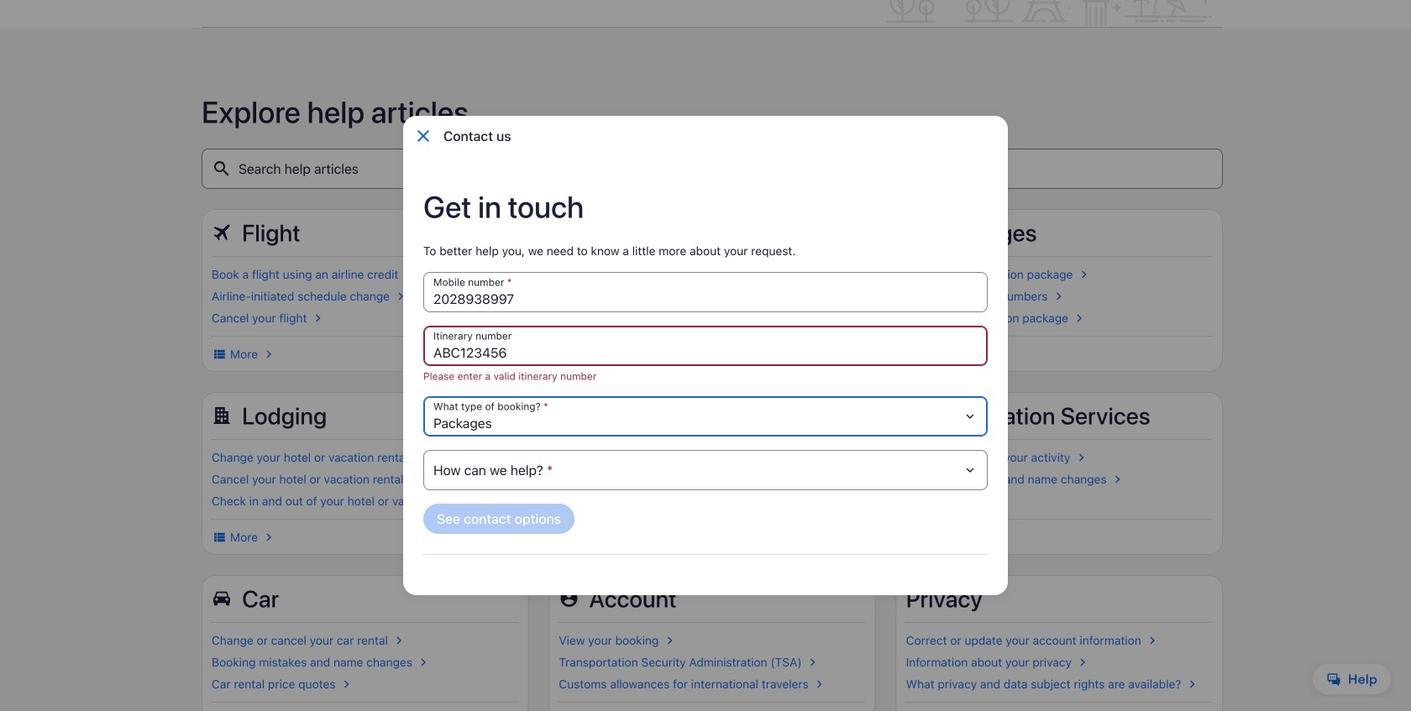 Task type: vqa. For each thing, say whether or not it's contained in the screenshot.
bottommost Fully refundable Reserve now, pay later
no



Task type: locate. For each thing, give the bounding box(es) containing it.
explore help articles region
[[202, 68, 1223, 712]]

see more cruise articles image
[[559, 530, 574, 545]]

medium image
[[771, 267, 786, 282], [1077, 267, 1092, 282], [393, 289, 408, 304], [723, 311, 738, 326], [1072, 311, 1087, 326], [212, 347, 227, 362], [261, 347, 276, 362], [458, 450, 474, 466], [454, 472, 469, 487], [475, 494, 490, 509], [212, 530, 227, 545], [261, 530, 276, 545], [662, 634, 678, 649], [805, 655, 821, 671], [339, 677, 354, 692]]

close contact us image
[[413, 126, 434, 146]]

medium image
[[1052, 289, 1067, 304], [310, 311, 326, 326], [767, 450, 782, 466], [1074, 450, 1089, 466], [1111, 472, 1126, 487], [996, 494, 1011, 509], [391, 634, 407, 649], [1145, 634, 1160, 649], [416, 655, 431, 671], [1076, 655, 1091, 671], [812, 677, 827, 692], [1185, 677, 1200, 692]]

None text field
[[423, 272, 988, 313], [423, 326, 988, 366], [423, 272, 988, 313], [423, 326, 988, 366]]



Task type: describe. For each thing, give the bounding box(es) containing it.
welcome banner image image
[[874, 0, 1223, 26]]



